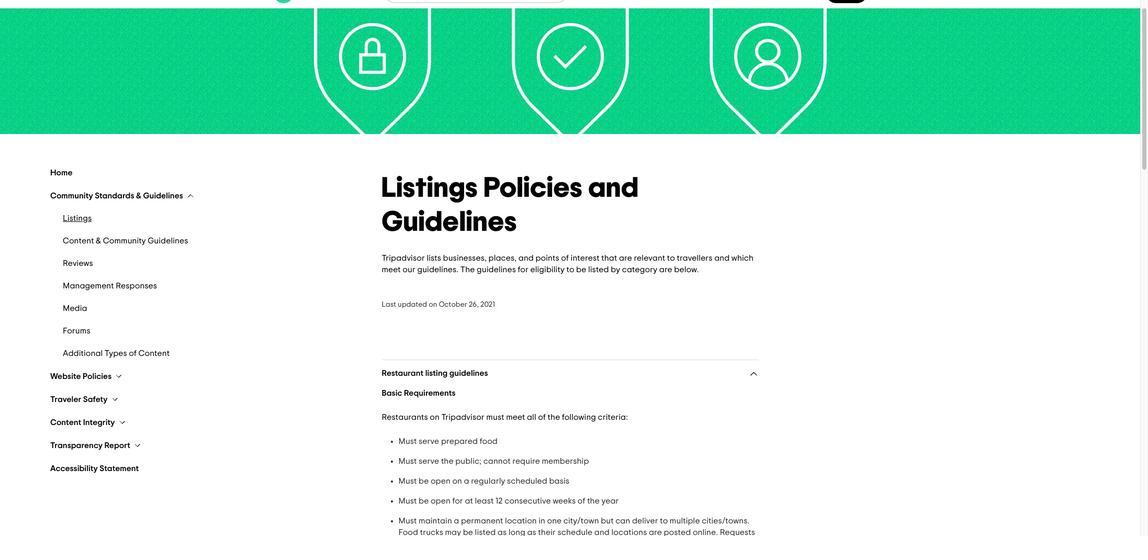 Task type: vqa. For each thing, say whether or not it's contained in the screenshot.
Prince
no



Task type: locate. For each thing, give the bounding box(es) containing it.
additional types of content
[[63, 349, 170, 358]]

membership
[[542, 457, 589, 465]]

and inside 'must maintain a permanent location in one city/town but can deliver to multiple cities/towns. food trucks may be listed as long as their schedule and locations are posted online. request'
[[595, 528, 610, 536]]

listed down 'that' at the right top
[[589, 265, 609, 274]]

be
[[577, 265, 587, 274], [419, 477, 429, 485], [419, 497, 429, 505], [463, 528, 473, 536]]

0 horizontal spatial as
[[498, 528, 507, 536]]

guidelines up lists
[[382, 208, 517, 237]]

guidelines
[[477, 265, 516, 274], [450, 369, 488, 378]]

content & community guidelines
[[63, 237, 188, 245]]

1 horizontal spatial community
[[103, 237, 146, 245]]

of right types
[[129, 349, 137, 358]]

0 vertical spatial guidelines
[[477, 265, 516, 274]]

to inside 'must maintain a permanent location in one city/town but can deliver to multiple cities/towns. food trucks may be listed as long as their schedule and locations are posted online. request'
[[660, 517, 668, 525]]

must
[[487, 413, 505, 421]]

& right standards
[[136, 192, 141, 200]]

serve
[[419, 437, 439, 446], [419, 457, 439, 465]]

5 must from the top
[[399, 517, 417, 525]]

scheduled
[[507, 477, 548, 485]]

traveler
[[50, 395, 81, 404]]

locations
[[612, 528, 647, 536]]

None search field
[[385, 0, 566, 2]]

must inside 'must maintain a permanent location in one city/town but can deliver to multiple cities/towns. food trucks may be listed as long as their schedule and locations are posted online. request'
[[399, 517, 417, 525]]

that
[[602, 254, 618, 262]]

last
[[382, 301, 396, 308]]

guidelines for content & community guidelines
[[148, 237, 188, 245]]

guidelines inside content & community guidelines link
[[148, 237, 188, 245]]

website policies button
[[50, 371, 123, 382]]

policies inside button
[[83, 372, 112, 381]]

community down community standards & guidelines button
[[103, 237, 146, 245]]

must
[[399, 437, 417, 446], [399, 457, 417, 465], [399, 477, 417, 485], [399, 497, 417, 505], [399, 517, 417, 525]]

serve for prepared
[[419, 437, 439, 446]]

content right types
[[139, 349, 170, 358]]

guidelines right listing on the bottom of the page
[[450, 369, 488, 378]]

& up management
[[96, 237, 101, 245]]

0 vertical spatial serve
[[419, 437, 439, 446]]

guidelines inside listings policies and guidelines
[[382, 208, 517, 237]]

0 vertical spatial tripadvisor
[[382, 254, 425, 262]]

to up posted
[[660, 517, 668, 525]]

2 vertical spatial are
[[649, 528, 662, 536]]

0 horizontal spatial meet
[[382, 265, 401, 274]]

1 vertical spatial meet
[[506, 413, 525, 421]]

0 horizontal spatial the
[[441, 457, 454, 465]]

3 must from the top
[[399, 477, 417, 485]]

1 vertical spatial on
[[430, 413, 440, 421]]

website
[[50, 372, 81, 381]]

listings for listings policies and guidelines
[[382, 174, 478, 203]]

0 horizontal spatial &
[[96, 237, 101, 245]]

0 vertical spatial meet
[[382, 265, 401, 274]]

1 horizontal spatial the
[[548, 413, 560, 421]]

are up the by
[[619, 254, 632, 262]]

guidelines right standards
[[143, 192, 183, 200]]

a up the may
[[454, 517, 459, 525]]

must for must serve the public; cannot require membership
[[399, 457, 417, 465]]

media
[[63, 304, 87, 313]]

community standards & guidelines
[[50, 192, 183, 200]]

2 as from the left
[[527, 528, 537, 536]]

2 must from the top
[[399, 457, 417, 465]]

management
[[63, 282, 114, 290]]

content
[[63, 237, 94, 245], [139, 349, 170, 358], [50, 418, 81, 427]]

the left year
[[588, 497, 600, 505]]

1 serve from the top
[[419, 437, 439, 446]]

0 vertical spatial content
[[63, 237, 94, 245]]

content up reviews
[[63, 237, 94, 245]]

1 vertical spatial for
[[453, 497, 463, 505]]

1 vertical spatial listings
[[63, 214, 92, 223]]

1 vertical spatial listed
[[475, 528, 496, 536]]

2 vertical spatial the
[[588, 497, 600, 505]]

2 serve from the top
[[419, 457, 439, 465]]

to up below.
[[667, 254, 675, 262]]

policies inside listings policies and guidelines
[[484, 174, 583, 203]]

on left october
[[429, 301, 437, 308]]

0 vertical spatial the
[[548, 413, 560, 421]]

guidelines inside tripadvisor lists businesses, places, and points of interest that are relevant to travellers and which meet our guidelines. the guidelines for eligibility to be listed by category are below.
[[477, 265, 516, 274]]

content integrity button
[[50, 417, 126, 428]]

to down interest
[[567, 265, 575, 274]]

0 vertical spatial listings
[[382, 174, 478, 203]]

2 open from the top
[[431, 497, 451, 505]]

of inside tripadvisor lists businesses, places, and points of interest that are relevant to travellers and which meet our guidelines. the guidelines for eligibility to be listed by category are below.
[[561, 254, 569, 262]]

can
[[616, 517, 631, 525]]

integrity
[[83, 418, 115, 427]]

cannot
[[484, 457, 511, 465]]

1 vertical spatial open
[[431, 497, 451, 505]]

content integrity
[[50, 418, 115, 427]]

0 horizontal spatial community
[[50, 192, 93, 200]]

1 horizontal spatial listed
[[589, 265, 609, 274]]

1 horizontal spatial policies
[[484, 174, 583, 203]]

of right points
[[561, 254, 569, 262]]

meet left our
[[382, 265, 401, 274]]

community down the home
[[50, 192, 93, 200]]

restaurants
[[382, 413, 428, 421]]

are
[[619, 254, 632, 262], [660, 265, 673, 274], [649, 528, 662, 536]]

0 vertical spatial &
[[136, 192, 141, 200]]

0 horizontal spatial listed
[[475, 528, 496, 536]]

tripadvisor
[[382, 254, 425, 262], [442, 413, 485, 421]]

the
[[548, 413, 560, 421], [441, 457, 454, 465], [588, 497, 600, 505]]

open
[[431, 477, 451, 485], [431, 497, 451, 505]]

home link
[[50, 168, 369, 178]]

content inside button
[[50, 418, 81, 427]]

listing
[[426, 369, 448, 378]]

guidelines
[[143, 192, 183, 200], [382, 208, 517, 237], [148, 237, 188, 245]]

must for must be open for at least 12 consecutive weeks of the year
[[399, 497, 417, 505]]

0 horizontal spatial listings
[[63, 214, 92, 223]]

1 horizontal spatial listings
[[382, 174, 478, 203]]

0 vertical spatial community
[[50, 192, 93, 200]]

1 vertical spatial serve
[[419, 457, 439, 465]]

content for content & community guidelines
[[63, 237, 94, 245]]

restaurants on tripadvisor must meet all of the following criteria:
[[382, 413, 628, 421]]

for left at
[[453, 497, 463, 505]]

and
[[589, 174, 639, 203], [519, 254, 534, 262], [715, 254, 730, 262], [595, 528, 610, 536]]

listed inside 'must maintain a permanent location in one city/town but can deliver to multiple cities/towns. food trucks may be listed as long as their schedule and locations are posted online. request'
[[475, 528, 496, 536]]

are down "relevant"
[[660, 265, 673, 274]]

0 vertical spatial are
[[619, 254, 632, 262]]

meet left the all
[[506, 413, 525, 421]]

accessibility
[[50, 464, 98, 473]]

on down requirements
[[430, 413, 440, 421]]

of
[[561, 254, 569, 262], [129, 349, 137, 358], [538, 413, 546, 421], [578, 497, 586, 505]]

2 vertical spatial on
[[453, 477, 462, 485]]

0 vertical spatial a
[[464, 477, 469, 485]]

travellers
[[677, 254, 713, 262]]

0 vertical spatial open
[[431, 477, 451, 485]]

tripadvisor inside tripadvisor lists businesses, places, and points of interest that are relevant to travellers and which meet our guidelines. the guidelines for eligibility to be listed by category are below.
[[382, 254, 425, 262]]

0 horizontal spatial a
[[454, 517, 459, 525]]

guidelines down places,
[[477, 265, 516, 274]]

restaurant listing guidelines
[[382, 369, 488, 378]]

meet inside tripadvisor lists businesses, places, and points of interest that are relevant to travellers and which meet our guidelines. the guidelines for eligibility to be listed by category are below.
[[382, 265, 401, 274]]

4 must from the top
[[399, 497, 417, 505]]

serve left prepared
[[419, 437, 439, 446]]

serve down must serve prepared food
[[419, 457, 439, 465]]

0 horizontal spatial policies
[[83, 372, 112, 381]]

open for for
[[431, 497, 451, 505]]

are down deliver
[[649, 528, 662, 536]]

1 vertical spatial tripadvisor
[[442, 413, 485, 421]]

guidelines inside community standards & guidelines button
[[143, 192, 183, 200]]

for inside tripadvisor lists businesses, places, and points of interest that are relevant to travellers and which meet our guidelines. the guidelines for eligibility to be listed by category are below.
[[518, 265, 529, 274]]

least
[[475, 497, 494, 505]]

0 vertical spatial for
[[518, 265, 529, 274]]

transparency report button
[[50, 440, 142, 451]]

a
[[464, 477, 469, 485], [454, 517, 459, 525]]

1 vertical spatial the
[[441, 457, 454, 465]]

trucks
[[420, 528, 443, 536]]

1 horizontal spatial as
[[527, 528, 537, 536]]

the down must serve prepared food
[[441, 457, 454, 465]]

and inside listings policies and guidelines
[[589, 174, 639, 203]]

1 vertical spatial guidelines
[[450, 369, 488, 378]]

accessibility statement link
[[50, 463, 369, 474]]

a down "public;" at the left of page
[[464, 477, 469, 485]]

guidelines for community standards & guidelines
[[143, 192, 183, 200]]

tripadvisor image
[[273, 0, 371, 3]]

as right long
[[527, 528, 537, 536]]

to
[[667, 254, 675, 262], [567, 265, 575, 274], [660, 517, 668, 525]]

policies
[[484, 174, 583, 203], [83, 372, 112, 381]]

by
[[611, 265, 621, 274]]

for left 'eligibility'
[[518, 265, 529, 274]]

as left long
[[498, 528, 507, 536]]

lists
[[427, 254, 441, 262]]

0 vertical spatial to
[[667, 254, 675, 262]]

to for can
[[660, 517, 668, 525]]

on down "public;" at the left of page
[[453, 477, 462, 485]]

traveler safety
[[50, 395, 108, 404]]

guidelines down listings link
[[148, 237, 188, 245]]

1 horizontal spatial &
[[136, 192, 141, 200]]

weeks
[[553, 497, 576, 505]]

0 vertical spatial policies
[[484, 174, 583, 203]]

of right weeks
[[578, 497, 586, 505]]

types
[[105, 349, 127, 358]]

listings inside listings policies and guidelines
[[382, 174, 478, 203]]

statement
[[100, 464, 139, 473]]

the right the all
[[548, 413, 560, 421]]

1 vertical spatial a
[[454, 517, 459, 525]]

meet
[[382, 265, 401, 274], [506, 413, 525, 421]]

1 vertical spatial policies
[[83, 372, 112, 381]]

reviews
[[63, 259, 93, 268]]

prepared
[[441, 437, 478, 446]]

2 vertical spatial to
[[660, 517, 668, 525]]

1 must from the top
[[399, 437, 417, 446]]

1 horizontal spatial for
[[518, 265, 529, 274]]

criteria:
[[598, 413, 628, 421]]

0 vertical spatial listed
[[589, 265, 609, 274]]

consecutive
[[505, 497, 551, 505]]

require
[[513, 457, 540, 465]]

0 horizontal spatial tripadvisor
[[382, 254, 425, 262]]

tripadvisor up prepared
[[442, 413, 485, 421]]

content down traveler
[[50, 418, 81, 427]]

1 open from the top
[[431, 477, 451, 485]]

tripadvisor up our
[[382, 254, 425, 262]]

0 vertical spatial on
[[429, 301, 437, 308]]

for
[[518, 265, 529, 274], [453, 497, 463, 505]]

as
[[498, 528, 507, 536], [527, 528, 537, 536]]

2 vertical spatial content
[[50, 418, 81, 427]]

listed down the permanent
[[475, 528, 496, 536]]



Task type: describe. For each thing, give the bounding box(es) containing it.
12
[[496, 497, 503, 505]]

policies for listings
[[484, 174, 583, 203]]

are inside 'must maintain a permanent location in one city/town but can deliver to multiple cities/towns. food trucks may be listed as long as their schedule and locations are posted online. request'
[[649, 528, 662, 536]]

serve for the
[[419, 457, 439, 465]]

updated
[[398, 301, 427, 308]]

all
[[527, 413, 537, 421]]

1 horizontal spatial a
[[464, 477, 469, 485]]

1 vertical spatial community
[[103, 237, 146, 245]]

below.
[[675, 265, 699, 274]]

food
[[399, 528, 418, 536]]

deliver
[[632, 517, 659, 525]]

2 horizontal spatial the
[[588, 497, 600, 505]]

posted
[[664, 528, 691, 536]]

must serve prepared food
[[399, 437, 498, 446]]

traveler safety button
[[50, 394, 119, 405]]

forums
[[63, 327, 90, 335]]

open for on
[[431, 477, 451, 485]]

basic requirements
[[382, 389, 456, 397]]

2021
[[481, 301, 495, 308]]

city/town
[[564, 517, 599, 525]]

1 horizontal spatial meet
[[506, 413, 525, 421]]

content for content integrity
[[50, 418, 81, 427]]

last updated on october 26, 2021
[[382, 301, 495, 308]]

26,
[[469, 301, 479, 308]]

maintain
[[419, 517, 452, 525]]

standards
[[95, 192, 134, 200]]

points
[[536, 254, 560, 262]]

which
[[732, 254, 754, 262]]

schedule
[[558, 528, 593, 536]]

to for are
[[667, 254, 675, 262]]

must be open for at least 12 consecutive weeks of the year
[[399, 497, 619, 505]]

a inside 'must maintain a permanent location in one city/town but can deliver to multiple cities/towns. food trucks may be listed as long as their schedule and locations are posted online. request'
[[454, 517, 459, 525]]

reviews link
[[63, 259, 357, 269]]

must maintain a permanent location in one city/town but can deliver to multiple cities/towns. food trucks may be listed as long as their schedule and locations are posted online. request
[[399, 517, 757, 536]]

website policies
[[50, 372, 112, 381]]

interest
[[571, 254, 600, 262]]

our
[[403, 265, 416, 274]]

basic
[[382, 389, 402, 397]]

requirements
[[404, 389, 456, 397]]

one
[[547, 517, 562, 525]]

following
[[562, 413, 596, 421]]

listings policies and guidelines
[[382, 174, 639, 237]]

public;
[[456, 457, 482, 465]]

transparency report
[[50, 441, 130, 450]]

guidelines inside dropdown button
[[450, 369, 488, 378]]

year
[[602, 497, 619, 505]]

category
[[622, 265, 658, 274]]

guidelines for listings policies and guidelines
[[382, 208, 517, 237]]

but
[[601, 517, 614, 525]]

must serve the public; cannot require membership
[[399, 457, 589, 465]]

must for must maintain a permanent location in one city/town but can deliver to multiple cities/towns. food trucks may be listed as long as their schedule and locations are posted online. request
[[399, 517, 417, 525]]

additional
[[63, 349, 103, 358]]

content & community guidelines link
[[63, 236, 357, 246]]

0 horizontal spatial for
[[453, 497, 463, 505]]

1 as from the left
[[498, 528, 507, 536]]

1 vertical spatial to
[[567, 265, 575, 274]]

transparency
[[50, 441, 103, 450]]

their
[[538, 528, 556, 536]]

1 vertical spatial &
[[96, 237, 101, 245]]

forums link
[[63, 326, 357, 336]]

management responses link
[[63, 281, 357, 291]]

tripadvisor lists businesses, places, and points of interest that are relevant to travellers and which meet our guidelines. the guidelines for eligibility to be listed by category are below.
[[382, 254, 756, 274]]

restaurant listing guidelines button
[[382, 369, 759, 379]]

& inside button
[[136, 192, 141, 200]]

be inside tripadvisor lists businesses, places, and points of interest that are relevant to travellers and which meet our guidelines. the guidelines for eligibility to be listed by category are below.
[[577, 265, 587, 274]]

at
[[465, 497, 473, 505]]

businesses,
[[443, 254, 487, 262]]

management responses
[[63, 282, 157, 290]]

permanent
[[461, 517, 503, 525]]

home
[[50, 169, 73, 177]]

must be open on a regularly scheduled basis
[[399, 477, 570, 485]]

long
[[509, 528, 526, 536]]

basis
[[549, 477, 570, 485]]

restaurant
[[382, 369, 424, 378]]

the
[[461, 265, 475, 274]]

cities/towns.
[[702, 517, 750, 525]]

community inside button
[[50, 192, 93, 200]]

in
[[539, 517, 546, 525]]

be inside 'must maintain a permanent location in one city/town but can deliver to multiple cities/towns. food trucks may be listed as long as their schedule and locations are posted online. request'
[[463, 528, 473, 536]]

places,
[[489, 254, 517, 262]]

listed inside tripadvisor lists businesses, places, and points of interest that are relevant to travellers and which meet our guidelines. the guidelines for eligibility to be listed by category are below.
[[589, 265, 609, 274]]

media link
[[63, 304, 357, 314]]

relevant
[[634, 254, 666, 262]]

food
[[480, 437, 498, 446]]

1 horizontal spatial tripadvisor
[[442, 413, 485, 421]]

report
[[104, 441, 130, 450]]

accessibility statement
[[50, 464, 139, 473]]

location
[[505, 517, 537, 525]]

1 vertical spatial are
[[660, 265, 673, 274]]

1 vertical spatial content
[[139, 349, 170, 358]]

additional types of content link
[[63, 349, 357, 359]]

community standards & guidelines button
[[50, 191, 195, 201]]

of right the all
[[538, 413, 546, 421]]

must for must serve prepared food
[[399, 437, 417, 446]]

policies for website
[[83, 372, 112, 381]]

listings for listings
[[63, 214, 92, 223]]

must for must be open on a regularly scheduled basis
[[399, 477, 417, 485]]

guidelines.
[[418, 265, 459, 274]]

listings link
[[63, 214, 357, 224]]

responses
[[116, 282, 157, 290]]



